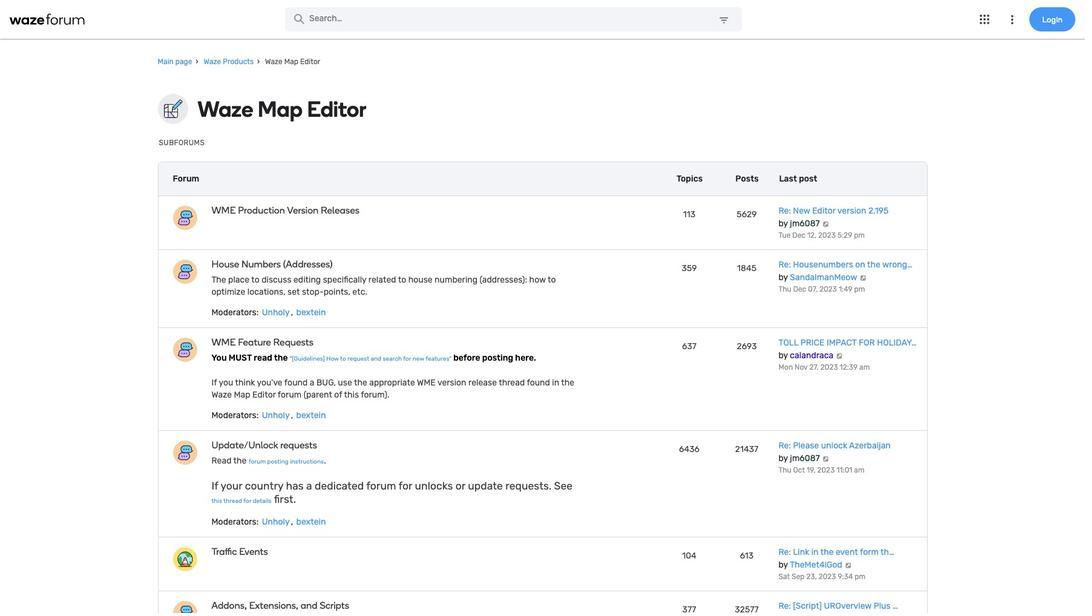 Task type: locate. For each thing, give the bounding box(es) containing it.
wme for wme production version releases
[[212, 205, 236, 216]]

the inside re: link in the event form th… by themet4lgod
[[821, 547, 834, 558]]

0 vertical spatial jm6087 link
[[790, 219, 820, 229]]

jm6087 down new
[[790, 219, 820, 229]]

waze right products
[[265, 58, 283, 66]]

re: for re: please unlock azerbaijan
[[779, 441, 791, 451]]

moderators: up update/unlock
[[212, 411, 259, 421]]

bextein link for wme feature requests
[[295, 411, 327, 421]]

thu left 07,
[[779, 285, 792, 294]]

bextein down stop-
[[296, 308, 326, 318]]

0 horizontal spatial posting
[[267, 459, 289, 466]]

0 vertical spatial ,
[[291, 308, 293, 318]]

page
[[175, 58, 192, 66]]

2 vertical spatial pm
[[855, 573, 866, 581]]

0 vertical spatial bextein link
[[295, 308, 327, 318]]

2 if from the top
[[212, 480, 218, 493]]

moderators: unholy , bextein up update/unlock requests
[[212, 411, 326, 421]]

0 vertical spatial if
[[212, 378, 217, 388]]

1 bextein from the top
[[296, 308, 326, 318]]

thread inside if you think you've found a bug, use the appropriate wme version release thread found in the waze map editor forum (parent of this forum).
[[499, 378, 525, 388]]

am
[[860, 364, 870, 372], [855, 467, 865, 475]]

requests
[[280, 440, 317, 451]]

wme feature requests
[[212, 337, 314, 348]]

2 vertical spatial moderators: unholy , bextein
[[212, 517, 326, 527]]

0 vertical spatial am
[[860, 364, 870, 372]]

4 re: from the top
[[779, 547, 791, 558]]

details
[[253, 498, 272, 505]]

thu for update/unlock requests
[[779, 467, 792, 475]]

1 vertical spatial am
[[855, 467, 865, 475]]

0 vertical spatial moderators:
[[212, 308, 259, 318]]

3 unholy link from the top
[[261, 517, 291, 527]]

dec left 07,
[[794, 285, 807, 294]]

2 moderators: from the top
[[212, 411, 259, 421]]

forum down update/unlock requests
[[249, 459, 266, 466]]

2023 for house numbers (addresses)
[[820, 285, 838, 294]]

in inside re: link in the event form th… by themet4lgod
[[812, 547, 819, 558]]

forum inside read the forum posting instructions .
[[249, 459, 266, 466]]

2023 down sandalmanmeow
[[820, 285, 838, 294]]

view the latest post image up 9:34 at the bottom
[[845, 562, 853, 568]]

0 vertical spatial thread
[[499, 378, 525, 388]]

found
[[285, 378, 308, 388], [527, 378, 550, 388]]

1 vertical spatial moderators: unholy , bextein
[[212, 411, 326, 421]]

by for re: new editor version 2.195 by jm6087
[[779, 219, 788, 229]]

2023 right 12, on the top of the page
[[819, 232, 836, 240]]

0 vertical spatial posting
[[482, 353, 514, 364]]

re: inside re: please unlock azerbaijan by jm6087
[[779, 441, 791, 451]]

1 horizontal spatial thread
[[499, 378, 525, 388]]

0 vertical spatial dec
[[793, 232, 806, 240]]

wme down the new
[[417, 378, 436, 388]]

re: inside re: housenumbers on the wrong… by sandalmanmeow
[[779, 260, 791, 270]]

1 vertical spatial ,
[[291, 411, 293, 421]]

re: link in the event form th… by themet4lgod
[[779, 547, 895, 570]]

version up 5:29 on the top
[[838, 206, 867, 216]]

last
[[780, 174, 798, 184]]

2 bextein from the top
[[296, 411, 326, 421]]

1 vertical spatial version
[[438, 378, 467, 388]]

3 bextein link from the top
[[295, 517, 327, 527]]

waze map editor
[[264, 58, 321, 66], [198, 96, 367, 122]]

for left the new
[[403, 356, 411, 363]]

if left you
[[212, 378, 217, 388]]

2 vertical spatial unholy link
[[261, 517, 291, 527]]

first.
[[274, 494, 296, 506]]

this down your
[[212, 498, 222, 505]]

1 vertical spatial bextein link
[[295, 411, 327, 421]]

1 horizontal spatial found
[[527, 378, 550, 388]]

forum down update/unlock requests link on the bottom of the page
[[366, 480, 396, 493]]

1 horizontal spatial view the latest post image
[[845, 562, 853, 568]]

re: inside re: new editor version 2.195 by jm6087
[[779, 206, 791, 216]]

to
[[251, 275, 260, 285], [398, 275, 406, 285], [548, 275, 556, 285], [340, 356, 346, 363]]

by inside re: housenumbers on the wrong… by sandalmanmeow
[[779, 273, 788, 283]]

for left the unlocks
[[399, 480, 413, 493]]

1 vertical spatial unholy link
[[261, 411, 291, 421]]

th…
[[881, 547, 895, 558]]

1 vertical spatial bextein
[[296, 411, 326, 421]]

view the latest post image
[[836, 353, 844, 359], [822, 456, 830, 462]]

toll
[[779, 338, 799, 348]]

this inside if you think you've found a bug, use the appropriate wme version release thread found in the waze map editor forum (parent of this forum).
[[344, 390, 359, 401]]

pm right 1:49
[[855, 285, 866, 294]]

pm
[[855, 232, 865, 240], [855, 285, 866, 294], [855, 573, 866, 581]]

moderators: down optimize
[[212, 308, 259, 318]]

jm6087 inside re: please unlock azerbaijan by jm6087
[[790, 454, 820, 464]]

2 re: from the top
[[779, 260, 791, 270]]

1 horizontal spatial this
[[344, 390, 359, 401]]

bextein down (parent
[[296, 411, 326, 421]]

to left "house"
[[398, 275, 406, 285]]

re: down tue
[[779, 260, 791, 270]]

2023 right 19,
[[818, 467, 835, 475]]

housenumbers
[[794, 260, 854, 270]]

, for feature
[[291, 411, 293, 421]]

1 horizontal spatial and
[[371, 356, 382, 363]]

1 horizontal spatial forum
[[278, 390, 302, 401]]

unholy down first.
[[262, 517, 290, 527]]

unholy up update/unlock requests
[[262, 411, 290, 421]]

by inside re: new editor version 2.195 by jm6087
[[779, 219, 788, 229]]

0 vertical spatial unholy
[[262, 308, 290, 318]]

re: for re: housenumbers on the wrong…
[[779, 260, 791, 270]]

pm right 5:29 on the top
[[855, 232, 865, 240]]

azerbaijan
[[850, 441, 891, 451]]

found up (parent
[[285, 378, 308, 388]]

by for re: housenumbers on the wrong… by sandalmanmeow
[[779, 273, 788, 283]]

main page link
[[158, 54, 192, 70]]

house
[[212, 259, 239, 270]]

if inside if you think you've found a bug, use the appropriate wme version release thread found in the waze map editor forum (parent of this forum).
[[212, 378, 217, 388]]

3 bextein from the top
[[296, 517, 326, 527]]

by up tue
[[779, 219, 788, 229]]

jm6087 link for please
[[790, 454, 820, 464]]

posting down update/unlock requests
[[267, 459, 289, 466]]

1 , from the top
[[291, 308, 293, 318]]

1 jm6087 from the top
[[790, 219, 820, 229]]

1845
[[738, 264, 757, 274]]

re: left new
[[779, 206, 791, 216]]

the
[[212, 275, 226, 285]]

bextein for update/unlock requests
[[296, 517, 326, 527]]

view the latest post image for traffic events
[[845, 562, 853, 568]]

(addresses)
[[283, 259, 333, 270]]

113
[[684, 210, 696, 220]]

to right 'how'
[[548, 275, 556, 285]]

a up (parent
[[310, 378, 315, 388]]

2 unholy link from the top
[[261, 411, 291, 421]]

1 horizontal spatial view the latest post image
[[836, 353, 844, 359]]

calandraca link
[[790, 351, 834, 361]]

by right 21437
[[779, 454, 788, 464]]

2 vertical spatial bextein
[[296, 517, 326, 527]]

2 moderators: unholy , bextein from the top
[[212, 411, 326, 421]]

for left details
[[244, 498, 252, 505]]

1 vertical spatial unholy
[[262, 411, 290, 421]]

optimize
[[212, 287, 245, 298]]

0 horizontal spatial in
[[552, 378, 560, 388]]

oct
[[794, 467, 805, 475]]

0 vertical spatial and
[[371, 356, 382, 363]]

moderators: down this thread for details link
[[212, 517, 259, 527]]

holiday…
[[878, 338, 917, 348]]

9:34
[[838, 573, 853, 581]]

unholy link down locations,
[[261, 308, 291, 318]]

1 horizontal spatial version
[[838, 206, 867, 216]]

1 thu from the top
[[779, 285, 792, 294]]

forum
[[278, 390, 302, 401], [249, 459, 266, 466], [366, 480, 396, 493]]

moderators: for update/unlock
[[212, 517, 259, 527]]

bextein link down first.
[[295, 517, 327, 527]]

by up sat
[[779, 560, 788, 570]]

to right how
[[340, 356, 346, 363]]

0 horizontal spatial thread
[[224, 498, 242, 505]]

thread down your
[[224, 498, 242, 505]]

2 horizontal spatial view the latest post image
[[860, 275, 868, 281]]

bextein down has
[[296, 517, 326, 527]]

house numbers (addresses) link
[[212, 259, 561, 270]]

search
[[383, 356, 402, 363]]

unholy
[[262, 308, 290, 318], [262, 411, 290, 421], [262, 517, 290, 527]]

1 horizontal spatial in
[[812, 547, 819, 558]]

a
[[310, 378, 315, 388], [306, 480, 312, 493]]

1 vertical spatial in
[[812, 547, 819, 558]]

before
[[454, 353, 481, 364]]

1 vertical spatial a
[[306, 480, 312, 493]]

version inside if you think you've found a bug, use the appropriate wme version release thread found in the waze map editor forum (parent of this forum).
[[438, 378, 467, 388]]

2 jm6087 from the top
[[790, 454, 820, 464]]

2 vertical spatial ,
[[291, 517, 293, 527]]

wme
[[212, 205, 236, 216], [212, 337, 236, 348], [417, 378, 436, 388]]

5 by from the top
[[779, 560, 788, 570]]

0 vertical spatial view the latest post image
[[836, 353, 844, 359]]

0 vertical spatial moderators: unholy , bextein
[[212, 308, 326, 318]]

bextein link down stop-
[[295, 308, 327, 318]]

by right 1845
[[779, 273, 788, 283]]

editor
[[300, 58, 321, 66], [307, 96, 367, 122], [813, 206, 836, 216], [253, 390, 276, 401]]

view the latest post image
[[822, 221, 830, 227], [860, 275, 868, 281], [845, 562, 853, 568]]

map inside if you think you've found a bug, use the appropriate wme version release thread found in the waze map editor forum (parent of this forum).
[[234, 390, 250, 401]]

0 vertical spatial in
[[552, 378, 560, 388]]

2 by from the top
[[779, 273, 788, 283]]

re: left [script] at bottom right
[[779, 601, 791, 611]]

view the latest post image up thu oct 19, 2023 11:01 am
[[822, 456, 830, 462]]

3 moderators: unholy , bextein from the top
[[212, 517, 326, 527]]

wme left production
[[212, 205, 236, 216]]

bextein link down (parent
[[295, 411, 327, 421]]

and
[[371, 356, 382, 363], [301, 600, 318, 611]]

1 vertical spatial for
[[399, 480, 413, 493]]

0 horizontal spatial and
[[301, 600, 318, 611]]

your
[[221, 480, 243, 493]]

am right '11:01'
[[855, 467, 865, 475]]

if you think you've found a bug, use the appropriate wme version release thread found in the waze map editor forum (parent of this forum).
[[212, 378, 575, 401]]

2 vertical spatial view the latest post image
[[845, 562, 853, 568]]

1 moderators: unholy , bextein from the top
[[212, 308, 326, 318]]

0 horizontal spatial view the latest post image
[[822, 221, 830, 227]]

, down set
[[291, 308, 293, 318]]

1 vertical spatial if
[[212, 480, 218, 493]]

2023
[[819, 232, 836, 240], [820, 285, 838, 294], [821, 364, 838, 372], [818, 467, 835, 475], [819, 573, 837, 581]]

specifically
[[323, 275, 367, 285]]

0 vertical spatial a
[[310, 378, 315, 388]]

main
[[158, 58, 174, 66]]

re: inside re: link in the event form th… by themet4lgod
[[779, 547, 791, 558]]

1 vertical spatial dec
[[794, 285, 807, 294]]

view the latest post image up tue dec 12, 2023 5:29 pm
[[822, 221, 830, 227]]

waze products link
[[204, 54, 254, 70]]

, up requests
[[291, 411, 293, 421]]

1 if from the top
[[212, 378, 217, 388]]

and left scripts
[[301, 600, 318, 611]]

in
[[552, 378, 560, 388], [812, 547, 819, 558]]

0 vertical spatial pm
[[855, 232, 865, 240]]

price
[[801, 338, 825, 348]]

0 vertical spatial wme
[[212, 205, 236, 216]]

1 vertical spatial jm6087
[[790, 454, 820, 464]]

calandraca
[[790, 351, 834, 361]]

related
[[369, 275, 396, 285]]

re: please unlock azerbaijan by jm6087
[[779, 441, 891, 464]]

house numbers (addresses) the place to discuss editing specifically related to house numbering (addresses): how to optimize locations, set stop-points, etc.
[[212, 259, 556, 298]]

0 vertical spatial unholy link
[[261, 308, 291, 318]]

locations,
[[248, 287, 286, 298]]

0 horizontal spatial found
[[285, 378, 308, 388]]

…
[[893, 601, 898, 611]]

0 vertical spatial thu
[[779, 285, 792, 294]]

3 moderators: from the top
[[212, 517, 259, 527]]

, for requests
[[291, 517, 293, 527]]

0 vertical spatial waze map editor
[[264, 58, 321, 66]]

0 vertical spatial forum
[[278, 390, 302, 401]]

5629
[[737, 210, 757, 220]]

2 unholy from the top
[[262, 411, 290, 421]]

unlock
[[822, 441, 848, 451]]

1 vertical spatial wme
[[212, 337, 236, 348]]

country
[[245, 480, 284, 493]]

re:
[[779, 206, 791, 216], [779, 260, 791, 270], [779, 441, 791, 451], [779, 547, 791, 558], [779, 601, 791, 611]]

by inside the toll price impact for holiday… by calandraca
[[779, 351, 788, 361]]

4 by from the top
[[779, 454, 788, 464]]

1 by from the top
[[779, 219, 788, 229]]

1 vertical spatial thread
[[224, 498, 242, 505]]

613
[[740, 551, 754, 561]]

found down here.
[[527, 378, 550, 388]]

posting left here.
[[482, 353, 514, 364]]

this right of
[[344, 390, 359, 401]]

2 vertical spatial bextein link
[[295, 517, 327, 527]]

19,
[[807, 467, 816, 475]]

3 , from the top
[[291, 517, 293, 527]]

2023 right the 27,
[[821, 364, 838, 372]]

2 bextein link from the top
[[295, 411, 327, 421]]

forum down the you've
[[278, 390, 302, 401]]

unholy link down first.
[[261, 517, 291, 527]]

thread inside if your country has a dedicated forum for unlocks or update requests. see this thread for details first.
[[224, 498, 242, 505]]

1 vertical spatial pm
[[855, 285, 866, 294]]

bug,
[[317, 378, 336, 388]]

re: left please on the right
[[779, 441, 791, 451]]

version down "features""
[[438, 378, 467, 388]]

wme up the you
[[212, 337, 236, 348]]

if left your
[[212, 480, 218, 493]]

2 vertical spatial moderators:
[[212, 517, 259, 527]]

unholy link up update/unlock requests
[[261, 411, 291, 421]]

1 vertical spatial moderators:
[[212, 411, 259, 421]]

0 vertical spatial version
[[838, 206, 867, 216]]

thu left oct at the right bottom of the page
[[779, 467, 792, 475]]

2 vertical spatial for
[[244, 498, 252, 505]]

0 horizontal spatial view the latest post image
[[822, 456, 830, 462]]

,
[[291, 308, 293, 318], [291, 411, 293, 421], [291, 517, 293, 527]]

2 vertical spatial map
[[234, 390, 250, 401]]

3 re: from the top
[[779, 441, 791, 451]]

update
[[468, 480, 503, 493]]

1 vertical spatial posting
[[267, 459, 289, 466]]

2 , from the top
[[291, 411, 293, 421]]

1 vertical spatial view the latest post image
[[860, 275, 868, 281]]

this thread for details link
[[212, 496, 272, 508]]

view the latest post image down on
[[860, 275, 868, 281]]

jm6087 link down new
[[790, 219, 820, 229]]

1 vertical spatial forum
[[249, 459, 266, 466]]

0 horizontal spatial this
[[212, 498, 222, 505]]

addons, extensions, and scripts
[[212, 600, 349, 611]]

2 thu from the top
[[779, 467, 792, 475]]

2 vertical spatial forum
[[366, 480, 396, 493]]

1 vertical spatial waze map editor
[[198, 96, 367, 122]]

moderators: unholy , bextein down locations,
[[212, 308, 326, 318]]

2 vertical spatial wme
[[417, 378, 436, 388]]

3 unholy from the top
[[262, 517, 290, 527]]

dec left 12, on the top of the page
[[793, 232, 806, 240]]

0 vertical spatial bextein
[[296, 308, 326, 318]]

jm6087 down please on the right
[[790, 454, 820, 464]]

0 vertical spatial for
[[403, 356, 411, 363]]

1 jm6087 link from the top
[[790, 219, 820, 229]]

dec
[[793, 232, 806, 240], [794, 285, 807, 294]]

pm right 9:34 at the bottom
[[855, 573, 866, 581]]

6436
[[679, 445, 700, 455]]

re: left 'link'
[[779, 547, 791, 558]]

a inside if you think you've found a bug, use the appropriate wme version release thread found in the waze map editor forum (parent of this forum).
[[310, 378, 315, 388]]

for
[[403, 356, 411, 363], [399, 480, 413, 493], [244, 498, 252, 505]]

release
[[469, 378, 497, 388]]

2 jm6087 link from the top
[[790, 454, 820, 464]]

view the latest post image down impact
[[836, 353, 844, 359]]

2 horizontal spatial forum
[[366, 480, 396, 493]]

view the latest post image for wme production version releases
[[822, 221, 830, 227]]

0 horizontal spatial forum
[[249, 459, 266, 466]]

1 vertical spatial jm6087 link
[[790, 454, 820, 464]]

editor inside if you think you've found a bug, use the appropriate wme version release thread found in the waze map editor forum (parent of this forum).
[[253, 390, 276, 401]]

unholy down locations,
[[262, 308, 290, 318]]

how
[[530, 275, 546, 285]]

jm6087
[[790, 219, 820, 229], [790, 454, 820, 464]]

0 vertical spatial jm6087
[[790, 219, 820, 229]]

requests
[[273, 337, 314, 348]]

1 vertical spatial view the latest post image
[[822, 456, 830, 462]]

themet4lgod link
[[790, 560, 843, 570]]

by up mon
[[779, 351, 788, 361]]

and left search
[[371, 356, 382, 363]]

0 vertical spatial view the latest post image
[[822, 221, 830, 227]]

2 vertical spatial unholy
[[262, 517, 290, 527]]

waze down you
[[212, 390, 232, 401]]

1 vertical spatial this
[[212, 498, 222, 505]]

addons, extensions, and scripts link
[[212, 600, 561, 611]]

thread down here.
[[499, 378, 525, 388]]

0 horizontal spatial version
[[438, 378, 467, 388]]

re: for re: new editor version 2.195
[[779, 206, 791, 216]]

a right has
[[306, 480, 312, 493]]

3 by from the top
[[779, 351, 788, 361]]

if for you
[[212, 378, 217, 388]]

new
[[413, 356, 425, 363]]

1 vertical spatial thu
[[779, 467, 792, 475]]

unholy for feature
[[262, 411, 290, 421]]

, down first.
[[291, 517, 293, 527]]

1 re: from the top
[[779, 206, 791, 216]]

this inside if your country has a dedicated forum for unlocks or update requests. see this thread for details first.
[[212, 498, 222, 505]]

if inside if your country has a dedicated forum for unlocks or update requests. see this thread for details first.
[[212, 480, 218, 493]]

uroverview
[[824, 601, 872, 611]]

0 vertical spatial this
[[344, 390, 359, 401]]

dec for sandalmanmeow
[[794, 285, 807, 294]]

jm6087 link down please on the right
[[790, 454, 820, 464]]

moderators: unholy , bextein down details
[[212, 517, 326, 527]]

sat
[[779, 573, 790, 581]]

am right "12:39"
[[860, 364, 870, 372]]

here.
[[516, 353, 536, 364]]



Task type: describe. For each thing, give the bounding box(es) containing it.
thu oct 19, 2023 11:01 am
[[779, 467, 865, 475]]

1 vertical spatial and
[[301, 600, 318, 611]]

for inside you must read the "[guidelines] how to request and search for new features" before posting here.
[[403, 356, 411, 363]]

by inside re: please unlock azerbaijan by jm6087
[[779, 454, 788, 464]]

view the latest post image for wme feature requests
[[836, 353, 844, 359]]

no unread posts image
[[173, 547, 197, 571]]

version
[[287, 205, 319, 216]]

waze products
[[204, 58, 254, 66]]

new
[[794, 206, 811, 216]]

place
[[228, 275, 250, 285]]

23,
[[807, 573, 817, 581]]

moderators: for wme
[[212, 411, 259, 421]]

359
[[682, 264, 697, 274]]

27,
[[810, 364, 819, 372]]

link
[[794, 547, 810, 558]]

.
[[324, 456, 326, 467]]

form
[[860, 547, 879, 558]]

mon nov 27, 2023 12:39 am
[[779, 364, 870, 372]]

wme for wme feature requests
[[212, 337, 236, 348]]

re: housenumbers on the wrong… link
[[779, 260, 913, 270]]

has
[[286, 480, 304, 493]]

am for update/unlock requests
[[855, 467, 865, 475]]

104
[[683, 551, 697, 561]]

thu for house numbers (addresses)
[[779, 285, 792, 294]]

unholy link for requests
[[261, 517, 291, 527]]

you
[[219, 378, 233, 388]]

post
[[799, 174, 818, 184]]

stop-
[[302, 287, 324, 298]]

numbering
[[435, 275, 478, 285]]

plus
[[874, 601, 891, 611]]

read
[[212, 456, 232, 467]]

sandalmanmeow
[[790, 273, 858, 283]]

to up locations,
[[251, 275, 260, 285]]

unholy for requests
[[262, 517, 290, 527]]

2023 right 23,
[[819, 573, 837, 581]]

waze down the waze products link
[[198, 96, 253, 122]]

feature
[[238, 337, 271, 348]]

1 moderators: from the top
[[212, 308, 259, 318]]

scripts
[[320, 600, 349, 611]]

see
[[554, 480, 573, 493]]

0 vertical spatial map
[[284, 58, 299, 66]]

by for toll price impact for holiday… by calandraca
[[779, 351, 788, 361]]

the inside re: housenumbers on the wrong… by sandalmanmeow
[[868, 260, 881, 270]]

and inside you must read the "[guidelines] how to request and search for new features" before posting here.
[[371, 356, 382, 363]]

1 found from the left
[[285, 378, 308, 388]]

if your country has a dedicated forum for unlocks or update requests. see this thread for details first.
[[212, 480, 573, 506]]

traffic events link
[[212, 546, 561, 558]]

forum inside if you think you've found a bug, use the appropriate wme version release thread found in the waze map editor forum (parent of this forum).
[[278, 390, 302, 401]]

how
[[327, 356, 339, 363]]

1 horizontal spatial posting
[[482, 353, 514, 364]]

tue dec 12, 2023 5:29 pm
[[779, 232, 865, 240]]

house
[[409, 275, 433, 285]]

1 unholy from the top
[[262, 308, 290, 318]]

tue
[[779, 232, 791, 240]]

11:01
[[837, 467, 853, 475]]

main page
[[158, 58, 192, 66]]

last post
[[780, 174, 818, 184]]

jm6087 link for new
[[790, 219, 820, 229]]

07,
[[809, 285, 818, 294]]

moderators: unholy , bextein for feature
[[212, 411, 326, 421]]

dec for jm6087
[[793, 232, 806, 240]]

[script]
[[794, 601, 822, 611]]

forum
[[173, 174, 199, 184]]

dedicated
[[315, 480, 364, 493]]

re: new editor version 2.195 by jm6087
[[779, 206, 889, 229]]

nov
[[795, 364, 808, 372]]

re: [script] uroverview plus …
[[779, 601, 898, 611]]

5:29
[[838, 232, 853, 240]]

2693
[[737, 342, 757, 352]]

am for wme feature requests
[[860, 364, 870, 372]]

re: [script] uroverview plus … link
[[779, 601, 898, 611]]

21437
[[736, 445, 759, 455]]

you've
[[257, 378, 283, 388]]

1 vertical spatial map
[[258, 96, 303, 122]]

request
[[348, 356, 369, 363]]

re: new editor version 2.195 link
[[779, 206, 889, 216]]

by inside re: link in the event form th… by themet4lgod
[[779, 560, 788, 570]]

12:39
[[840, 364, 858, 372]]

discuss
[[262, 275, 292, 285]]

waze inside if you think you've found a bug, use the appropriate wme version release thread found in the waze map editor forum (parent of this forum).
[[212, 390, 232, 401]]

a inside if your country has a dedicated forum for unlocks or update requests. see this thread for details first.
[[306, 480, 312, 493]]

events
[[239, 546, 268, 558]]

features"
[[426, 356, 452, 363]]

re: for re: link in the event form th…
[[779, 547, 791, 558]]

2 found from the left
[[527, 378, 550, 388]]

bextein link for update/unlock requests
[[295, 517, 327, 527]]

subforums
[[159, 139, 205, 147]]

think
[[235, 378, 255, 388]]

sandalmanmeow link
[[790, 273, 858, 283]]

wme production version releases link
[[212, 205, 561, 216]]

toll price impact for holiday… link
[[779, 338, 917, 348]]

traffic events
[[212, 546, 268, 558]]

2023 for wme feature requests
[[821, 364, 838, 372]]

(addresses):
[[480, 275, 528, 285]]

5 re: from the top
[[779, 601, 791, 611]]

unlocks
[[415, 480, 453, 493]]

1 bextein link from the top
[[295, 308, 327, 318]]

(parent
[[304, 390, 332, 401]]

editing
[[294, 275, 321, 285]]

wrong…
[[883, 260, 913, 270]]

waze left products
[[204, 58, 221, 66]]

wme inside if you think you've found a bug, use the appropriate wme version release thread found in the waze map editor forum (parent of this forum).
[[417, 378, 436, 388]]

you
[[212, 353, 227, 364]]

forum).
[[361, 390, 390, 401]]

jm6087 inside re: new editor version 2.195 by jm6087
[[790, 219, 820, 229]]

toll price impact for holiday… by calandraca
[[779, 338, 917, 361]]

products
[[223, 58, 254, 66]]

to inside you must read the "[guidelines] how to request and search for new features" before posting here.
[[340, 356, 346, 363]]

update/unlock requests link
[[212, 440, 561, 451]]

pm for wme production version releases
[[855, 232, 865, 240]]

appropriate
[[369, 378, 415, 388]]

moderators: unholy , bextein for requests
[[212, 517, 326, 527]]

thu dec 07, 2023 1:49 pm
[[779, 285, 866, 294]]

in inside if you think you've found a bug, use the appropriate wme version release thread found in the waze map editor forum (parent of this forum).
[[552, 378, 560, 388]]

points,
[[324, 287, 351, 298]]

themet4lgod
[[790, 560, 843, 570]]

if for your
[[212, 480, 218, 493]]

version inside re: new editor version 2.195 by jm6087
[[838, 206, 867, 216]]

wme production version releases
[[212, 205, 360, 216]]

view the latest post image for update/unlock requests
[[822, 456, 830, 462]]

1 unholy link from the top
[[261, 308, 291, 318]]

editor inside re: new editor version 2.195 by jm6087
[[813, 206, 836, 216]]

releases
[[321, 205, 360, 216]]

forum inside if your country has a dedicated forum for unlocks or update requests. see this thread for details first.
[[366, 480, 396, 493]]

posting inside read the forum posting instructions .
[[267, 459, 289, 466]]

instructions
[[290, 459, 324, 466]]

forum posting instructions link
[[249, 456, 324, 468]]

2023 for update/unlock requests
[[818, 467, 835, 475]]

pm for traffic events
[[855, 573, 866, 581]]

read
[[254, 353, 272, 364]]

wme feature requests link
[[212, 337, 561, 348]]

unholy link for feature
[[261, 411, 291, 421]]

bextein for wme feature requests
[[296, 411, 326, 421]]



Task type: vqa. For each thing, say whether or not it's contained in the screenshot.
the right 'FOUND'
yes



